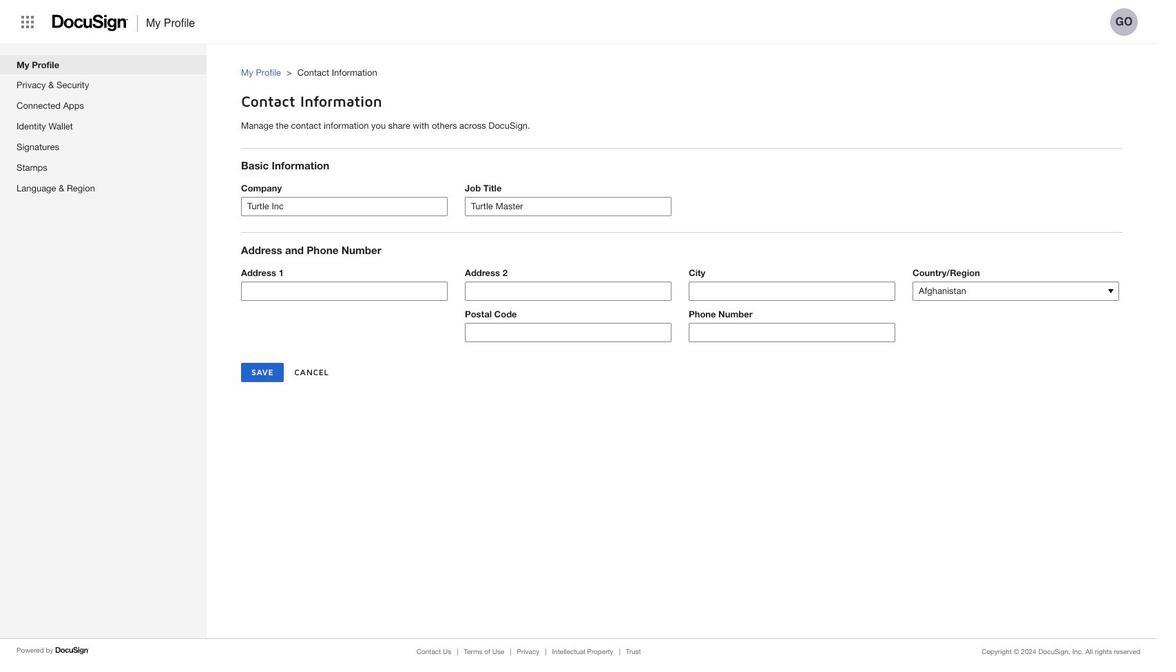 Task type: describe. For each thing, give the bounding box(es) containing it.
breadcrumb region
[[241, 53, 1157, 83]]

1 vertical spatial docusign image
[[55, 645, 90, 656]]



Task type: vqa. For each thing, say whether or not it's contained in the screenshot.
"DocuSign" image to the bottom
yes



Task type: locate. For each thing, give the bounding box(es) containing it.
docusign image
[[52, 10, 129, 36], [55, 645, 90, 656]]

0 vertical spatial docusign image
[[52, 10, 129, 36]]

None text field
[[466, 198, 671, 216], [242, 282, 447, 300], [466, 282, 671, 300], [689, 282, 895, 300], [466, 198, 671, 216], [242, 282, 447, 300], [466, 282, 671, 300], [689, 282, 895, 300]]

None text field
[[242, 198, 447, 216], [466, 324, 671, 341], [689, 324, 895, 341], [242, 198, 447, 216], [466, 324, 671, 341], [689, 324, 895, 341]]



